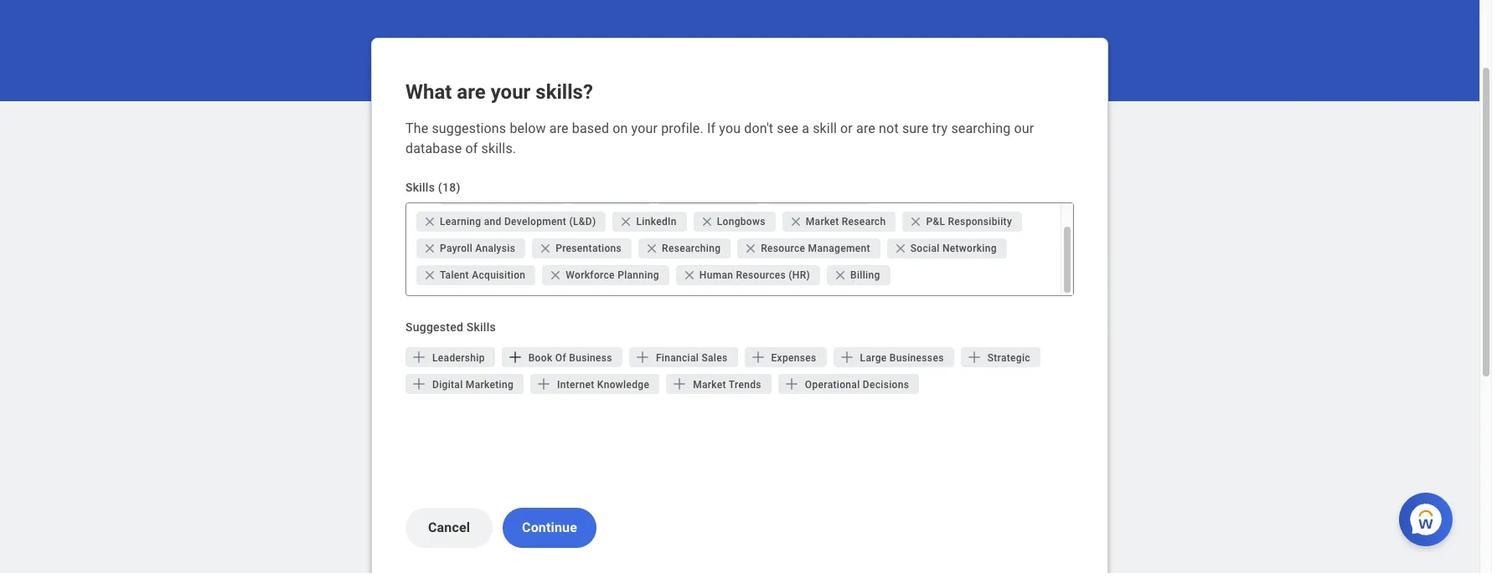 Task type: vqa. For each thing, say whether or not it's contained in the screenshot.
'Leadership'
yes



Task type: locate. For each thing, give the bounding box(es) containing it.
plus image inside large businesses button
[[838, 349, 855, 366]]

learning and development (l&d)
[[440, 216, 596, 228]]

internet knowledge
[[557, 380, 650, 391]]

1 horizontal spatial leadership
[[698, 189, 750, 201]]

and
[[484, 216, 502, 228]]

operational
[[805, 380, 860, 391]]

acquisition
[[472, 270, 526, 282]]

remove image inside "linkedin" button
[[620, 215, 633, 229]]

plus image for digital marketing
[[411, 376, 427, 393]]

0 vertical spatial market
[[806, 216, 839, 228]]

1 horizontal spatial internet
[[791, 189, 828, 201]]

expenses button
[[744, 348, 827, 368]]

operational decisions
[[805, 380, 909, 391]]

are right below
[[549, 121, 569, 137]]

on
[[613, 121, 628, 137]]

plus image for book of business
[[507, 349, 523, 366]]

leadership inside button
[[698, 189, 750, 201]]

leadership up longbows button
[[698, 189, 750, 201]]

development
[[504, 216, 567, 228]]

the
[[406, 121, 428, 137]]

internet for internet usage
[[791, 189, 828, 201]]

(l&d)
[[569, 216, 596, 228]]

1 vertical spatial skills
[[467, 321, 496, 334]]

market trends button
[[666, 375, 772, 395]]

plus image inside leadership button
[[411, 349, 427, 366]]

digital
[[432, 380, 463, 391]]

0 vertical spatial your
[[491, 80, 531, 104]]

below
[[510, 121, 546, 137]]

presentations
[[556, 243, 622, 255]]

internet for internet knowledge
[[557, 380, 594, 391]]

plus image down suggested
[[411, 349, 427, 366]]

linkedin button
[[613, 212, 687, 232]]

knowledge
[[597, 380, 650, 391]]

remove image
[[423, 215, 440, 229], [620, 215, 633, 229], [789, 215, 803, 229], [423, 242, 440, 256], [423, 242, 437, 256], [539, 242, 556, 256], [539, 242, 552, 256], [645, 242, 662, 256], [744, 242, 761, 256], [744, 242, 758, 256], [423, 269, 440, 282], [549, 269, 566, 282], [549, 269, 563, 282], [683, 269, 696, 282], [834, 269, 847, 282]]

0 vertical spatial internet
[[791, 189, 828, 201]]

internet
[[791, 189, 828, 201], [557, 380, 594, 391]]

remove image for remove image inside the billing button
[[834, 269, 847, 282]]

leadership up digital marketing button
[[432, 353, 485, 364]]

marketing
[[466, 380, 514, 391]]

plus image inside market trends button
[[671, 376, 688, 393]]

remove image for learning and development (l&d) button
[[423, 215, 440, 229]]

plus image down financial
[[671, 376, 688, 393]]

plus image up knowledge
[[634, 349, 651, 366]]

human resources (hr)
[[700, 270, 810, 282]]

decisions
[[863, 380, 909, 391]]

your right on
[[631, 121, 658, 137]]

workforce planning
[[566, 270, 659, 282]]

plus image
[[411, 349, 427, 366], [507, 349, 523, 366], [966, 349, 983, 366], [411, 376, 427, 393], [536, 376, 552, 393]]

leadership
[[698, 189, 750, 201], [432, 353, 485, 364]]

plus image down book
[[536, 376, 552, 393]]

strategic button
[[961, 348, 1041, 368]]

analysis
[[475, 243, 515, 255]]

plus image left large
[[838, 349, 855, 366]]

remove image inside talent acquisition button
[[423, 269, 437, 282]]

remove image inside researching button
[[645, 242, 662, 256]]

plus image up 'trends'
[[750, 349, 766, 366]]

your up below
[[491, 80, 531, 104]]

0 horizontal spatial market
[[693, 380, 726, 391]]

plus image
[[634, 349, 651, 366], [750, 349, 766, 366], [838, 349, 855, 366], [671, 376, 688, 393], [783, 376, 800, 393]]

remove image
[[423, 215, 437, 229], [620, 215, 636, 229], [700, 215, 717, 229], [700, 215, 714, 229], [789, 215, 806, 229], [910, 215, 926, 229], [910, 215, 923, 229], [645, 242, 659, 256], [894, 242, 911, 256], [894, 242, 907, 256], [423, 269, 437, 282], [683, 269, 700, 282], [834, 269, 851, 282]]

remove image for "payroll analysis" "button"
[[423, 242, 440, 256]]

1 vertical spatial market
[[693, 380, 726, 391]]

market
[[806, 216, 839, 228], [693, 380, 726, 391]]

remove image for "workforce planning" "button"
[[549, 269, 566, 282]]

of
[[465, 141, 478, 157]]

remove image for talent acquisition button
[[423, 269, 440, 282]]

networking
[[943, 243, 997, 255]]

remove image for resource management button
[[744, 242, 761, 256]]

plus image inside the 'strategic' "button"
[[966, 349, 983, 366]]

billing button
[[827, 266, 890, 286]]

presentations button
[[532, 239, 632, 259]]

1 horizontal spatial skills
[[467, 321, 496, 334]]

remove image inside researching button
[[645, 242, 659, 256]]

plus image inside digital marketing button
[[411, 376, 427, 393]]

continue
[[522, 520, 577, 536]]

are
[[457, 80, 486, 104], [549, 121, 569, 137], [856, 121, 876, 137]]

1 horizontal spatial market
[[806, 216, 839, 228]]

plus image left digital
[[411, 376, 427, 393]]

1 vertical spatial your
[[631, 121, 658, 137]]

internet down "book of business"
[[557, 380, 594, 391]]

your
[[491, 80, 531, 104], [631, 121, 658, 137]]

remove image inside learning and development (l&d) button
[[423, 215, 437, 229]]

book of business
[[529, 353, 612, 364]]

0 horizontal spatial internet
[[557, 380, 594, 391]]

the suggestions below are based on your profile. if you don't see a skill or are not sure try searching our database of skills.
[[406, 121, 1034, 157]]

plus image for strategic
[[966, 349, 983, 366]]

skills left (18)
[[406, 181, 435, 194]]

0 horizontal spatial your
[[491, 80, 531, 104]]

press left arrow to navigate selected items field
[[894, 262, 1054, 289]]

2 horizontal spatial are
[[856, 121, 876, 137]]

market inside market research button
[[806, 216, 839, 228]]

market inside market trends button
[[693, 380, 726, 391]]

plus image inside expenses button
[[750, 349, 766, 366]]

remove image inside market research button
[[789, 215, 806, 229]]

talent
[[440, 270, 469, 282]]

1 vertical spatial leadership
[[432, 353, 485, 364]]

plus image left strategic
[[966, 349, 983, 366]]

plus image inside financial sales button
[[634, 349, 651, 366]]

digital marketing button
[[406, 375, 524, 395]]

are up suggestions
[[457, 80, 486, 104]]

1 horizontal spatial your
[[631, 121, 658, 137]]

searching
[[951, 121, 1011, 137]]

0 vertical spatial skills
[[406, 181, 435, 194]]

remove image inside human resources (hr) button
[[683, 269, 696, 282]]

are right or
[[856, 121, 876, 137]]

0 vertical spatial leadership
[[698, 189, 750, 201]]

plus image inside book of business button
[[507, 349, 523, 366]]

digital marketing
[[432, 380, 514, 391]]

strategic
[[988, 353, 1031, 364]]

internet usage button
[[767, 185, 870, 205]]

payroll analysis button
[[416, 239, 526, 259]]

plus image inside internet knowledge button
[[536, 376, 552, 393]]

hr
[[681, 189, 695, 201]]

remove image inside learning and development (l&d) button
[[423, 215, 440, 229]]

plus image for financial sales
[[634, 349, 651, 366]]

of
[[555, 353, 566, 364]]

skills up leadership button
[[467, 321, 496, 334]]

internet left usage in the top of the page
[[791, 189, 828, 201]]

market research button
[[782, 212, 896, 232]]

skills.
[[481, 141, 516, 157]]

market down internet usage
[[806, 216, 839, 228]]

what are your skills?
[[406, 80, 593, 104]]

remove image inside billing button
[[834, 269, 847, 282]]

plus image left book
[[507, 349, 523, 366]]

0 horizontal spatial skills
[[406, 181, 435, 194]]

financial
[[656, 353, 699, 364]]

remove image inside market research button
[[789, 215, 803, 229]]

internet knowledge button
[[530, 375, 660, 395]]

0 horizontal spatial leadership
[[432, 353, 485, 364]]

or
[[840, 121, 853, 137]]

plus image down expenses
[[783, 376, 800, 393]]

plus image for operational decisions
[[783, 376, 800, 393]]

1 vertical spatial internet
[[557, 380, 594, 391]]

financial sales button
[[629, 348, 738, 368]]

resource management button
[[738, 239, 880, 259]]

market down sales
[[693, 380, 726, 391]]

remove image inside talent acquisition button
[[423, 269, 440, 282]]

plus image inside operational decisions button
[[783, 376, 800, 393]]

try
[[932, 121, 948, 137]]

resources
[[736, 270, 786, 282]]



Task type: describe. For each thing, give the bounding box(es) containing it.
responsibiity
[[948, 216, 1012, 228]]

payroll
[[440, 243, 473, 255]]

researching
[[662, 243, 721, 255]]

0 horizontal spatial are
[[457, 80, 486, 104]]

what
[[406, 80, 452, 104]]

suggested
[[406, 321, 463, 334]]

large
[[860, 353, 887, 364]]

social
[[911, 243, 940, 255]]

remove image inside billing button
[[834, 269, 851, 282]]

planning
[[618, 270, 659, 282]]

remove image for remove image within the "linkedin" button
[[620, 215, 633, 229]]

remove image for remove image within the market research button
[[789, 215, 803, 229]]

book
[[529, 353, 553, 364]]

internet usage
[[791, 189, 860, 201]]

market for market trends
[[693, 380, 726, 391]]

based
[[572, 121, 609, 137]]

cancel
[[428, 520, 470, 536]]

large businesses button
[[833, 348, 954, 368]]

if
[[707, 121, 716, 137]]

learning
[[440, 216, 481, 228]]

human
[[700, 270, 733, 282]]

sure
[[902, 121, 929, 137]]

market research
[[806, 216, 886, 228]]

hr leadership
[[681, 189, 750, 201]]

management
[[808, 243, 870, 255]]

book of business button
[[502, 348, 622, 368]]

workforce
[[566, 270, 615, 282]]

learning and development (l&d) button
[[416, 212, 606, 232]]

profile.
[[661, 121, 704, 137]]

remove image inside human resources (hr) button
[[683, 269, 700, 282]]

research
[[842, 216, 886, 228]]

talent acquisition
[[440, 270, 526, 282]]

skills (18)
[[406, 181, 460, 194]]

usage
[[831, 189, 860, 201]]

remove image for remove image inside the human resources (hr) button
[[683, 269, 696, 282]]

talent acquisition button
[[416, 266, 536, 286]]

our
[[1014, 121, 1034, 137]]

plus image for market trends
[[671, 376, 688, 393]]

skill
[[813, 121, 837, 137]]

leadership button
[[406, 348, 495, 368]]

p&l
[[926, 216, 945, 228]]

payroll analysis
[[440, 243, 515, 255]]

large businesses
[[860, 353, 944, 364]]

human resources (hr) button
[[676, 266, 820, 286]]

market for market research
[[806, 216, 839, 228]]

leadership inside button
[[432, 353, 485, 364]]

suggested skills
[[406, 321, 496, 334]]

resource management
[[761, 243, 870, 255]]

remove image for "presentations" button
[[539, 242, 556, 256]]

(18)
[[438, 181, 460, 194]]

longbows button
[[694, 212, 776, 232]]

expenses
[[771, 353, 817, 364]]

(hr)
[[789, 270, 810, 282]]

plus image for expenses
[[750, 349, 766, 366]]

trends
[[729, 380, 762, 391]]

continue button
[[503, 509, 597, 549]]

p&l responsibiity button
[[903, 212, 1022, 232]]

not
[[879, 121, 899, 137]]

social networking
[[911, 243, 997, 255]]

1 horizontal spatial are
[[549, 121, 569, 137]]

longbows
[[717, 216, 766, 228]]

skills?
[[536, 80, 593, 104]]

plus image for leadership
[[411, 349, 427, 366]]

you
[[719, 121, 741, 137]]

workforce planning button
[[542, 266, 669, 286]]

researching button
[[639, 239, 731, 259]]

resource
[[761, 243, 805, 255]]

businesses
[[890, 353, 944, 364]]

remove image for researching button at the left top of the page
[[645, 242, 662, 256]]

a
[[802, 121, 809, 137]]

database
[[406, 141, 462, 157]]

p&l responsibiity
[[926, 216, 1012, 228]]

suggestions
[[432, 121, 506, 137]]

billing
[[851, 270, 880, 282]]

your inside "the suggestions below are based on your profile. if you don't see a skill or are not sure try searching our database of skills."
[[631, 121, 658, 137]]

hr leadership button
[[658, 185, 760, 205]]

cancel button
[[406, 509, 493, 549]]

don't
[[744, 121, 774, 137]]

plus image for internet knowledge
[[536, 376, 552, 393]]

linkedin
[[636, 216, 677, 228]]

remove image inside "linkedin" button
[[620, 215, 636, 229]]

see
[[777, 121, 799, 137]]

sales
[[702, 353, 728, 364]]

plus image for large businesses
[[838, 349, 855, 366]]



